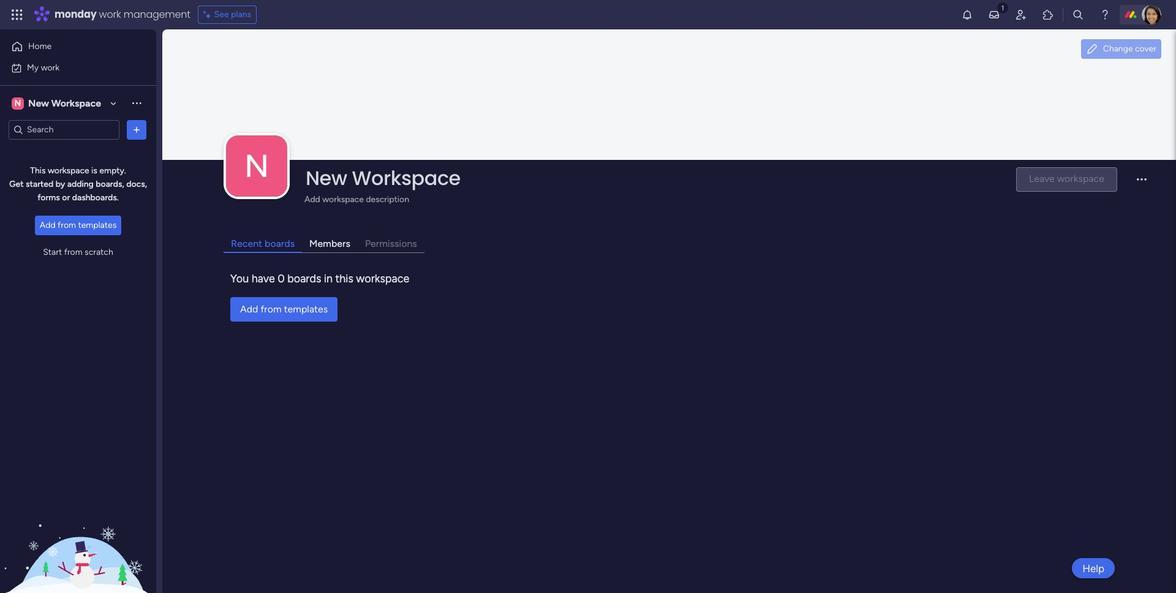 Task type: describe. For each thing, give the bounding box(es) containing it.
my
[[27, 62, 39, 73]]

plans
[[231, 9, 251, 20]]

n for workspace icon
[[14, 98, 21, 108]]

adding
[[67, 179, 94, 189]]

1 image
[[998, 1, 1009, 14]]

get
[[9, 179, 24, 189]]

my work button
[[7, 58, 132, 78]]

this
[[30, 166, 46, 176]]

v2 ellipsis image
[[1138, 179, 1148, 189]]

0 horizontal spatial workspace
[[51, 97, 101, 109]]

2 vertical spatial from
[[261, 303, 282, 315]]

workspace options image
[[131, 97, 143, 109]]

see
[[214, 9, 229, 20]]

dashboards.
[[72, 192, 119, 203]]

permissions
[[365, 238, 417, 249]]

workspace for this
[[48, 166, 89, 176]]

monday work management
[[55, 7, 190, 21]]

change cover button
[[1082, 39, 1162, 59]]

scratch
[[85, 247, 113, 257]]

home button
[[7, 37, 132, 56]]

you have 0 boards in this workspace
[[230, 272, 410, 286]]

New Workspace field
[[303, 164, 1006, 192]]

help
[[1083, 562, 1105, 575]]

notifications image
[[962, 9, 974, 21]]

templates for rightmost add from templates button
[[284, 303, 328, 315]]

help button
[[1073, 558, 1116, 579]]

home
[[28, 41, 52, 51]]

0
[[278, 272, 285, 286]]

change
[[1104, 44, 1134, 54]]

select product image
[[11, 9, 23, 21]]

work for my
[[41, 62, 60, 73]]

monday
[[55, 7, 97, 21]]

members
[[310, 238, 351, 249]]

is
[[91, 166, 97, 176]]

Search in workspace field
[[26, 123, 102, 137]]

work for monday
[[99, 7, 121, 21]]

boards,
[[96, 179, 124, 189]]

n for workspace image
[[245, 147, 269, 185]]

new workspace inside workspace selection element
[[28, 97, 101, 109]]

empty.
[[99, 166, 126, 176]]

workspace selection element
[[12, 96, 103, 111]]

in
[[324, 272, 333, 286]]

0 vertical spatial boards
[[265, 238, 295, 249]]

1 vertical spatial new workspace
[[306, 164, 461, 192]]

change cover
[[1104, 44, 1157, 54]]

new inside workspace selection element
[[28, 97, 49, 109]]

1 vertical spatial boards
[[288, 272, 321, 286]]



Task type: locate. For each thing, give the bounding box(es) containing it.
add from templates button up "start from scratch"
[[35, 216, 121, 235]]

add from templates
[[40, 220, 117, 230], [240, 303, 328, 315]]

have
[[252, 272, 275, 286]]

new right workspace icon
[[28, 97, 49, 109]]

add workspace description
[[305, 194, 409, 205]]

this
[[336, 272, 354, 286]]

1 horizontal spatial new
[[306, 164, 347, 192]]

workspace up by
[[48, 166, 89, 176]]

description
[[366, 194, 409, 205]]

0 vertical spatial n
[[14, 98, 21, 108]]

0 horizontal spatial templates
[[78, 220, 117, 230]]

add from templates for rightmost add from templates button
[[240, 303, 328, 315]]

search everything image
[[1073, 9, 1085, 21]]

1 horizontal spatial add from templates button
[[230, 297, 338, 322]]

templates down the you have 0 boards in this workspace
[[284, 303, 328, 315]]

0 vertical spatial add from templates button
[[35, 216, 121, 235]]

0 vertical spatial templates
[[78, 220, 117, 230]]

0 vertical spatial add
[[305, 194, 320, 205]]

work
[[99, 7, 121, 21], [41, 62, 60, 73]]

work inside button
[[41, 62, 60, 73]]

or
[[62, 192, 70, 203]]

1 vertical spatial add
[[40, 220, 56, 230]]

1 vertical spatial new
[[306, 164, 347, 192]]

boards
[[265, 238, 295, 249], [288, 272, 321, 286]]

management
[[124, 7, 190, 21]]

forms
[[37, 192, 60, 203]]

1 vertical spatial workspace
[[352, 164, 461, 192]]

workspace inside this workspace is empty. get started by adding boards, docs, forms or dashboards.
[[48, 166, 89, 176]]

workspace for add
[[323, 194, 364, 205]]

recent boards
[[231, 238, 295, 249]]

work right monday
[[99, 7, 121, 21]]

1 vertical spatial from
[[64, 247, 83, 257]]

work right "my"
[[41, 62, 60, 73]]

n
[[14, 98, 21, 108], [245, 147, 269, 185]]

workspace left description
[[323, 194, 364, 205]]

2 vertical spatial workspace
[[356, 272, 410, 286]]

1 vertical spatial templates
[[284, 303, 328, 315]]

new workspace up description
[[306, 164, 461, 192]]

0 horizontal spatial work
[[41, 62, 60, 73]]

from right start
[[64, 247, 83, 257]]

2 vertical spatial add
[[240, 303, 258, 315]]

templates up scratch
[[78, 220, 117, 230]]

0 vertical spatial new
[[28, 97, 49, 109]]

my work
[[27, 62, 60, 73]]

new workspace up "search in workspace" field
[[28, 97, 101, 109]]

workspace up "search in workspace" field
[[51, 97, 101, 109]]

2 horizontal spatial add
[[305, 194, 320, 205]]

workspace down permissions
[[356, 272, 410, 286]]

start from scratch button
[[38, 243, 118, 262]]

templates
[[78, 220, 117, 230], [284, 303, 328, 315]]

from inside button
[[64, 247, 83, 257]]

add up start
[[40, 220, 56, 230]]

you
[[230, 272, 249, 286]]

add from templates down 0
[[240, 303, 328, 315]]

lottie animation element
[[0, 470, 156, 593]]

workspace image
[[226, 135, 288, 197]]

workspace
[[51, 97, 101, 109], [352, 164, 461, 192]]

start from scratch
[[43, 247, 113, 257]]

inbox image
[[989, 9, 1001, 21]]

n inside workspace icon
[[14, 98, 21, 108]]

see plans
[[214, 9, 251, 20]]

0 horizontal spatial n
[[14, 98, 21, 108]]

boards right recent
[[265, 238, 295, 249]]

start
[[43, 247, 62, 257]]

0 horizontal spatial add from templates
[[40, 220, 117, 230]]

1 horizontal spatial add from templates
[[240, 303, 328, 315]]

1 horizontal spatial new workspace
[[306, 164, 461, 192]]

0 vertical spatial workspace
[[48, 166, 89, 176]]

1 vertical spatial work
[[41, 62, 60, 73]]

add from templates up "start from scratch"
[[40, 220, 117, 230]]

started
[[26, 179, 53, 189]]

add from templates for left add from templates button
[[40, 220, 117, 230]]

see plans button
[[198, 6, 257, 24]]

new up add workspace description
[[306, 164, 347, 192]]

new workspace
[[28, 97, 101, 109], [306, 164, 461, 192]]

add
[[305, 194, 320, 205], [40, 220, 56, 230], [240, 303, 258, 315]]

0 horizontal spatial new
[[28, 97, 49, 109]]

workspace up description
[[352, 164, 461, 192]]

workspace image
[[12, 97, 24, 110]]

from down or
[[58, 220, 76, 230]]

james peterson image
[[1143, 5, 1162, 25]]

cover
[[1136, 44, 1157, 54]]

1 vertical spatial add from templates
[[240, 303, 328, 315]]

1 vertical spatial add from templates button
[[230, 297, 338, 322]]

0 horizontal spatial add from templates button
[[35, 216, 121, 235]]

0 horizontal spatial new workspace
[[28, 97, 101, 109]]

0 vertical spatial from
[[58, 220, 76, 230]]

invite members image
[[1016, 9, 1028, 21]]

new
[[28, 97, 49, 109], [306, 164, 347, 192]]

apps image
[[1043, 9, 1055, 21]]

templates for left add from templates button
[[78, 220, 117, 230]]

1 horizontal spatial add
[[240, 303, 258, 315]]

add from templates button down 0
[[230, 297, 338, 322]]

1 horizontal spatial work
[[99, 7, 121, 21]]

docs,
[[126, 179, 147, 189]]

from
[[58, 220, 76, 230], [64, 247, 83, 257], [261, 303, 282, 315]]

1 vertical spatial n
[[245, 147, 269, 185]]

help image
[[1100, 9, 1112, 21]]

0 vertical spatial new workspace
[[28, 97, 101, 109]]

workspace
[[48, 166, 89, 176], [323, 194, 364, 205], [356, 272, 410, 286]]

n inside workspace image
[[245, 147, 269, 185]]

0 horizontal spatial add
[[40, 220, 56, 230]]

by
[[56, 179, 65, 189]]

recent
[[231, 238, 262, 249]]

from down "have"
[[261, 303, 282, 315]]

1 horizontal spatial workspace
[[352, 164, 461, 192]]

0 vertical spatial work
[[99, 7, 121, 21]]

0 vertical spatial workspace
[[51, 97, 101, 109]]

boards right 0
[[288, 272, 321, 286]]

add up members
[[305, 194, 320, 205]]

add from templates button
[[35, 216, 121, 235], [230, 297, 338, 322]]

1 horizontal spatial n
[[245, 147, 269, 185]]

options image
[[131, 124, 143, 136]]

1 vertical spatial workspace
[[323, 194, 364, 205]]

0 vertical spatial add from templates
[[40, 220, 117, 230]]

1 horizontal spatial templates
[[284, 303, 328, 315]]

this workspace is empty. get started by adding boards, docs, forms or dashboards.
[[9, 166, 147, 203]]

lottie animation image
[[0, 470, 156, 593]]

add down the you
[[240, 303, 258, 315]]

n button
[[226, 135, 288, 197]]



Task type: vqa. For each thing, say whether or not it's contained in the screenshot.
the Start
yes



